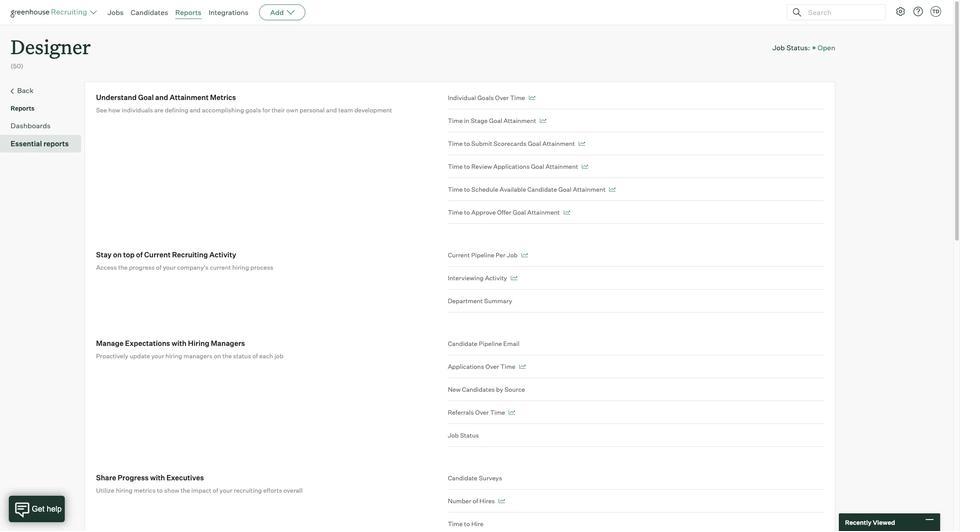 Task type: vqa. For each thing, say whether or not it's contained in the screenshot.
Hire
yes



Task type: describe. For each thing, give the bounding box(es) containing it.
time to submit scorecards goal attainment
[[448, 140, 575, 147]]

time for time to approve offer goal attainment
[[448, 209, 463, 216]]

reports link
[[175, 8, 202, 17]]

review
[[472, 163, 492, 170]]

job status:
[[773, 43, 811, 52]]

of inside manage expectations with hiring managers proactively update your hiring managers on the status of each job
[[253, 352, 258, 360]]

0 horizontal spatial reports
[[11, 105, 35, 112]]

icon chart image for time to review applications goal attainment
[[582, 165, 589, 169]]

overall
[[284, 487, 303, 494]]

viewed
[[873, 519, 896, 526]]

new candidates by source link
[[448, 378, 825, 401]]

status
[[460, 432, 479, 439]]

team
[[339, 106, 353, 114]]

development
[[355, 106, 392, 114]]

1 vertical spatial applications
[[448, 363, 484, 370]]

understand goal and attainment metrics see how individuals are defining and accomplishing goals for their own personal and team development
[[96, 93, 392, 114]]

Search text field
[[806, 6, 878, 19]]

are
[[154, 106, 164, 114]]

time down 'email'
[[501, 363, 516, 370]]

scorecards
[[494, 140, 527, 147]]

hiring inside manage expectations with hiring managers proactively update your hiring managers on the status of each job
[[166, 352, 182, 360]]

metrics
[[134, 487, 156, 494]]

td button
[[931, 6, 942, 17]]

time for time to submit scorecards goal attainment
[[448, 140, 463, 147]]

stage
[[471, 117, 488, 124]]

icon chart image for time to approve offer goal attainment
[[564, 210, 570, 215]]

icon chart image for time to submit scorecards goal attainment
[[579, 142, 586, 146]]

1 horizontal spatial current
[[448, 251, 470, 259]]

email
[[504, 340, 520, 348]]

of inside share progress with executives utilize hiring metrics to show the impact of your recruiting efforts overall
[[213, 487, 218, 494]]

status:
[[787, 43, 811, 52]]

to inside share progress with executives utilize hiring metrics to show the impact of your recruiting efforts overall
[[157, 487, 163, 494]]

the inside manage expectations with hiring managers proactively update your hiring managers on the status of each job
[[223, 352, 232, 360]]

status
[[233, 352, 251, 360]]

icon chart image for number of hires
[[499, 499, 505, 504]]

proactively
[[96, 352, 128, 360]]

essential reports
[[11, 139, 69, 148]]

open
[[818, 43, 836, 52]]

share
[[96, 474, 116, 482]]

to left hire
[[464, 520, 470, 528]]

surveys
[[479, 475, 503, 482]]

recruiting
[[234, 487, 262, 494]]

department
[[448, 297, 483, 305]]

1 vertical spatial activity
[[485, 274, 508, 282]]

recently
[[846, 519, 872, 526]]

new candidates by source
[[448, 386, 525, 393]]

each
[[259, 352, 273, 360]]

defining
[[165, 106, 189, 114]]

1 vertical spatial job
[[507, 251, 518, 259]]

per
[[496, 251, 506, 259]]

1 horizontal spatial candidates
[[462, 386, 495, 393]]

hires
[[480, 497, 495, 505]]

candidate pipeline email link
[[448, 339, 825, 355]]

pipeline for stay on top of current recruiting activity
[[472, 251, 495, 259]]

referrals
[[448, 409, 474, 416]]

with for hiring
[[172, 339, 187, 348]]

designer (50)
[[11, 34, 91, 70]]

icon chart image for time to schedule available candidate goal attainment
[[610, 187, 616, 192]]

approve
[[472, 209, 496, 216]]

progress
[[129, 264, 155, 271]]

greenhouse recruiting image
[[11, 7, 90, 18]]

the inside share progress with executives utilize hiring metrics to show the impact of your recruiting efforts overall
[[181, 487, 190, 494]]

impact
[[192, 487, 212, 494]]

individuals
[[122, 106, 153, 114]]

candidate surveys link
[[448, 474, 825, 490]]

hiring inside share progress with executives utilize hiring metrics to show the impact of your recruiting efforts overall
[[116, 487, 133, 494]]

time for time in stage goal attainment
[[448, 117, 463, 124]]

attainment inside understand goal and attainment metrics see how individuals are defining and accomplishing goals for their own personal and team development
[[170, 93, 209, 102]]

individual goals over time
[[448, 94, 525, 101]]

candidates link
[[131, 8, 168, 17]]

interviewing activity
[[448, 274, 508, 282]]

icon chart image for current pipeline per job
[[522, 253, 528, 258]]

top
[[123, 251, 135, 259]]

time to approve offer goal attainment
[[448, 209, 560, 216]]

expectations
[[125, 339, 170, 348]]

how
[[108, 106, 120, 114]]

icon chart image for individual goals over time
[[529, 96, 536, 100]]

candidate surveys
[[448, 475, 503, 482]]

on inside manage expectations with hiring managers proactively update your hiring managers on the status of each job
[[214, 352, 221, 360]]

understand
[[96, 93, 137, 102]]

time to schedule available candidate goal attainment
[[448, 186, 606, 193]]

job status
[[448, 432, 479, 439]]

schedule
[[472, 186, 499, 193]]

own
[[287, 106, 299, 114]]

time down by
[[491, 409, 505, 416]]

integrations
[[209, 8, 249, 17]]

1 horizontal spatial reports
[[175, 8, 202, 17]]

summary
[[485, 297, 513, 305]]

goal inside understand goal and attainment metrics see how individuals are defining and accomplishing goals for their own personal and team development
[[138, 93, 154, 102]]

recently viewed
[[846, 519, 896, 526]]

efforts
[[263, 487, 282, 494]]

time to review applications goal attainment
[[448, 163, 579, 170]]

dashboards link
[[11, 120, 78, 131]]

add
[[270, 8, 284, 17]]

company's
[[177, 264, 209, 271]]



Task type: locate. For each thing, give the bounding box(es) containing it.
job for job status
[[448, 432, 459, 439]]

current
[[144, 251, 171, 259], [448, 251, 470, 259]]

1 vertical spatial on
[[214, 352, 221, 360]]

1 vertical spatial with
[[150, 474, 165, 482]]

0 horizontal spatial candidates
[[131, 8, 168, 17]]

the down managers
[[223, 352, 232, 360]]

utilize
[[96, 487, 114, 494]]

0 vertical spatial over
[[495, 94, 509, 101]]

0 horizontal spatial the
[[118, 264, 128, 271]]

0 vertical spatial the
[[118, 264, 128, 271]]

current up interviewing
[[448, 251, 470, 259]]

personal
[[300, 106, 325, 114]]

and left team
[[326, 106, 337, 114]]

2 horizontal spatial and
[[326, 106, 337, 114]]

with
[[172, 339, 187, 348], [150, 474, 165, 482]]

integrations link
[[209, 8, 249, 17]]

0 vertical spatial your
[[163, 264, 176, 271]]

icon chart image for applications over time
[[519, 365, 526, 369]]

goals
[[478, 94, 494, 101]]

with for executives
[[150, 474, 165, 482]]

individual
[[448, 94, 476, 101]]

1 vertical spatial reports
[[11, 105, 35, 112]]

candidate for manage expectations with hiring managers
[[448, 340, 478, 348]]

to for applications
[[464, 163, 470, 170]]

0 vertical spatial candidates
[[131, 8, 168, 17]]

pipeline left 'per'
[[472, 251, 495, 259]]

job for job status:
[[773, 43, 786, 52]]

reports down back on the left of the page
[[11, 105, 35, 112]]

with left hiring
[[172, 339, 187, 348]]

over for applications over time
[[486, 363, 499, 370]]

your left recruiting
[[220, 487, 233, 494]]

new
[[448, 386, 461, 393]]

2 horizontal spatial job
[[773, 43, 786, 52]]

the inside stay on top of current recruiting activity access the progress of your company's current hiring process
[[118, 264, 128, 271]]

department summary link
[[448, 290, 825, 313]]

0 vertical spatial activity
[[210, 251, 236, 259]]

1 vertical spatial candidates
[[462, 386, 495, 393]]

0 vertical spatial applications
[[494, 163, 530, 170]]

in
[[464, 117, 470, 124]]

essential
[[11, 139, 42, 148]]

hiring down progress
[[116, 487, 133, 494]]

activity inside stay on top of current recruiting activity access the progress of your company's current hiring process
[[210, 251, 236, 259]]

2 vertical spatial job
[[448, 432, 459, 439]]

with up metrics
[[150, 474, 165, 482]]

0 vertical spatial candidate
[[528, 186, 557, 193]]

current
[[210, 264, 231, 271]]

2 vertical spatial over
[[476, 409, 489, 416]]

time left approve
[[448, 209, 463, 216]]

0 horizontal spatial applications
[[448, 363, 484, 370]]

your down 'expectations'
[[151, 352, 164, 360]]

1 vertical spatial over
[[486, 363, 499, 370]]

with inside share progress with executives utilize hiring metrics to show the impact of your recruiting efforts overall
[[150, 474, 165, 482]]

current pipeline per job
[[448, 251, 518, 259]]

0 vertical spatial job
[[773, 43, 786, 52]]

your inside manage expectations with hiring managers proactively update your hiring managers on the status of each job
[[151, 352, 164, 360]]

to for offer
[[464, 209, 470, 216]]

icon chart image for interviewing activity
[[511, 276, 518, 281]]

0 vertical spatial with
[[172, 339, 187, 348]]

1 vertical spatial pipeline
[[479, 340, 502, 348]]

offer
[[498, 209, 512, 216]]

icon chart image for time in stage goal attainment
[[540, 119, 547, 123]]

td button
[[929, 4, 944, 19]]

hiring inside stay on top of current recruiting activity access the progress of your company's current hiring process
[[232, 264, 249, 271]]

1 horizontal spatial applications
[[494, 163, 530, 170]]

pipeline for manage expectations with hiring managers
[[479, 340, 502, 348]]

accomplishing
[[202, 106, 244, 114]]

1 vertical spatial candidate
[[448, 340, 478, 348]]

time
[[510, 94, 525, 101], [448, 117, 463, 124], [448, 140, 463, 147], [448, 163, 463, 170], [448, 186, 463, 193], [448, 209, 463, 216], [501, 363, 516, 370], [491, 409, 505, 416], [448, 520, 463, 528]]

0 horizontal spatial hiring
[[116, 487, 133, 494]]

progress
[[118, 474, 149, 482]]

of left hires
[[473, 497, 479, 505]]

hire
[[472, 520, 484, 528]]

designer link
[[11, 25, 91, 61]]

icon chart image for referrals over time
[[509, 411, 516, 415]]

reports
[[43, 139, 69, 148]]

of right impact
[[213, 487, 218, 494]]

1 horizontal spatial on
[[214, 352, 221, 360]]

1 vertical spatial your
[[151, 352, 164, 360]]

jobs link
[[108, 8, 124, 17]]

candidate
[[528, 186, 557, 193], [448, 340, 478, 348], [448, 475, 478, 482]]

2 vertical spatial your
[[220, 487, 233, 494]]

interviewing
[[448, 274, 484, 282]]

reports
[[175, 8, 202, 17], [11, 105, 35, 112]]

0 horizontal spatial and
[[155, 93, 168, 102]]

over for referrals over time
[[476, 409, 489, 416]]

1 horizontal spatial the
[[181, 487, 190, 494]]

process
[[251, 264, 273, 271]]

back
[[17, 86, 34, 95]]

jobs
[[108, 8, 124, 17]]

metrics
[[210, 93, 236, 102]]

goals
[[246, 106, 261, 114]]

time left 'submit'
[[448, 140, 463, 147]]

designer
[[11, 34, 91, 60]]

the down "executives"
[[181, 487, 190, 494]]

manage expectations with hiring managers proactively update your hiring managers on the status of each job
[[96, 339, 284, 360]]

pipeline
[[472, 251, 495, 259], [479, 340, 502, 348]]

submit
[[472, 140, 493, 147]]

on left top
[[113, 251, 122, 259]]

of
[[136, 251, 143, 259], [156, 264, 162, 271], [253, 352, 258, 360], [213, 487, 218, 494], [473, 497, 479, 505]]

job
[[275, 352, 284, 360]]

update
[[130, 352, 150, 360]]

2 horizontal spatial hiring
[[232, 264, 249, 271]]

2 horizontal spatial the
[[223, 352, 232, 360]]

your inside stay on top of current recruiting activity access the progress of your company's current hiring process
[[163, 264, 176, 271]]

of left each
[[253, 352, 258, 360]]

1 horizontal spatial and
[[190, 106, 201, 114]]

of right 'progress' at the left
[[156, 264, 162, 271]]

over
[[495, 94, 509, 101], [486, 363, 499, 370], [476, 409, 489, 416]]

essential reports link
[[11, 139, 78, 149]]

time for time to hire
[[448, 520, 463, 528]]

for
[[263, 106, 270, 114]]

to left 'submit'
[[464, 140, 470, 147]]

candidate up number
[[448, 475, 478, 482]]

candidate pipeline email
[[448, 340, 520, 348]]

candidates right jobs link
[[131, 8, 168, 17]]

job left status:
[[773, 43, 786, 52]]

attainment
[[170, 93, 209, 102], [504, 117, 537, 124], [543, 140, 575, 147], [546, 163, 579, 170], [573, 186, 606, 193], [528, 209, 560, 216]]

candidates left by
[[462, 386, 495, 393]]

share progress with executives utilize hiring metrics to show the impact of your recruiting efforts overall
[[96, 474, 303, 494]]

your inside share progress with executives utilize hiring metrics to show the impact of your recruiting efforts overall
[[220, 487, 233, 494]]

time to hire link
[[448, 513, 825, 531]]

candidate for share progress with executives
[[448, 475, 478, 482]]

the down top
[[118, 264, 128, 271]]

and up are
[[155, 93, 168, 102]]

stay
[[96, 251, 112, 259]]

time left in
[[448, 117, 463, 124]]

to for available
[[464, 186, 470, 193]]

your left company's
[[163, 264, 176, 271]]

1 horizontal spatial hiring
[[166, 352, 182, 360]]

to left the show
[[157, 487, 163, 494]]

over up new candidates by source
[[486, 363, 499, 370]]

with inside manage expectations with hiring managers proactively update your hiring managers on the status of each job
[[172, 339, 187, 348]]

0 horizontal spatial job
[[448, 432, 459, 439]]

candidate up 'applications over time'
[[448, 340, 478, 348]]

activity up current
[[210, 251, 236, 259]]

show
[[164, 487, 179, 494]]

2 vertical spatial hiring
[[116, 487, 133, 494]]

access
[[96, 264, 117, 271]]

applications over time
[[448, 363, 516, 370]]

0 vertical spatial on
[[113, 251, 122, 259]]

to
[[464, 140, 470, 147], [464, 163, 470, 170], [464, 186, 470, 193], [464, 209, 470, 216], [157, 487, 163, 494], [464, 520, 470, 528]]

over right referrals
[[476, 409, 489, 416]]

to for scorecards
[[464, 140, 470, 147]]

applications down time to submit scorecards goal attainment
[[494, 163, 530, 170]]

see
[[96, 106, 107, 114]]

manage
[[96, 339, 124, 348]]

time left review
[[448, 163, 463, 170]]

1 horizontal spatial with
[[172, 339, 187, 348]]

activity up summary
[[485, 274, 508, 282]]

time left hire
[[448, 520, 463, 528]]

add button
[[259, 4, 306, 20]]

job left status
[[448, 432, 459, 439]]

number
[[448, 497, 472, 505]]

configure image
[[896, 6, 907, 17]]

source
[[505, 386, 525, 393]]

candidate right 'available'
[[528, 186, 557, 193]]

activity
[[210, 251, 236, 259], [485, 274, 508, 282]]

available
[[500, 186, 526, 193]]

0 horizontal spatial activity
[[210, 251, 236, 259]]

referrals over time
[[448, 409, 505, 416]]

2 vertical spatial the
[[181, 487, 190, 494]]

managers
[[211, 339, 245, 348]]

hiring right current
[[232, 264, 249, 271]]

pipeline left 'email'
[[479, 340, 502, 348]]

hiring
[[188, 339, 210, 348]]

recruiting
[[172, 251, 208, 259]]

0 vertical spatial reports
[[175, 8, 202, 17]]

current up 'progress' at the left
[[144, 251, 171, 259]]

and right defining at the left of page
[[190, 106, 201, 114]]

applications
[[494, 163, 530, 170], [448, 363, 484, 370]]

0 horizontal spatial on
[[113, 251, 122, 259]]

time for time to schedule available candidate goal attainment
[[448, 186, 463, 193]]

2 vertical spatial candidate
[[448, 475, 478, 482]]

candidates
[[131, 8, 168, 17], [462, 386, 495, 393]]

0 horizontal spatial current
[[144, 251, 171, 259]]

time right goals
[[510, 94, 525, 101]]

1 horizontal spatial activity
[[485, 274, 508, 282]]

0 vertical spatial hiring
[[232, 264, 249, 271]]

0 vertical spatial pipeline
[[472, 251, 495, 259]]

back link
[[11, 85, 78, 97]]

time for time to review applications goal attainment
[[448, 163, 463, 170]]

hiring left managers
[[166, 352, 182, 360]]

reports right candidates link
[[175, 8, 202, 17]]

job right 'per'
[[507, 251, 518, 259]]

0 horizontal spatial with
[[150, 474, 165, 482]]

time to hire
[[448, 520, 484, 528]]

stay on top of current recruiting activity access the progress of your company's current hiring process
[[96, 251, 273, 271]]

1 horizontal spatial job
[[507, 251, 518, 259]]

on down managers
[[214, 352, 221, 360]]

to left approve
[[464, 209, 470, 216]]

icon chart image
[[529, 96, 536, 100], [540, 119, 547, 123], [579, 142, 586, 146], [582, 165, 589, 169], [610, 187, 616, 192], [564, 210, 570, 215], [522, 253, 528, 258], [511, 276, 518, 281], [519, 365, 526, 369], [509, 411, 516, 415], [499, 499, 505, 504]]

to left review
[[464, 163, 470, 170]]

job status link
[[448, 424, 825, 447]]

time left the schedule
[[448, 186, 463, 193]]

your
[[163, 264, 176, 271], [151, 352, 164, 360], [220, 487, 233, 494]]

of right top
[[136, 251, 143, 259]]

applications up the new
[[448, 363, 484, 370]]

on inside stay on top of current recruiting activity access the progress of your company's current hiring process
[[113, 251, 122, 259]]

over right goals
[[495, 94, 509, 101]]

1 vertical spatial hiring
[[166, 352, 182, 360]]

to left the schedule
[[464, 186, 470, 193]]

1 vertical spatial the
[[223, 352, 232, 360]]

current inside stay on top of current recruiting activity access the progress of your company's current hiring process
[[144, 251, 171, 259]]

by
[[497, 386, 504, 393]]

department summary
[[448, 297, 513, 305]]

(50)
[[11, 62, 23, 70]]



